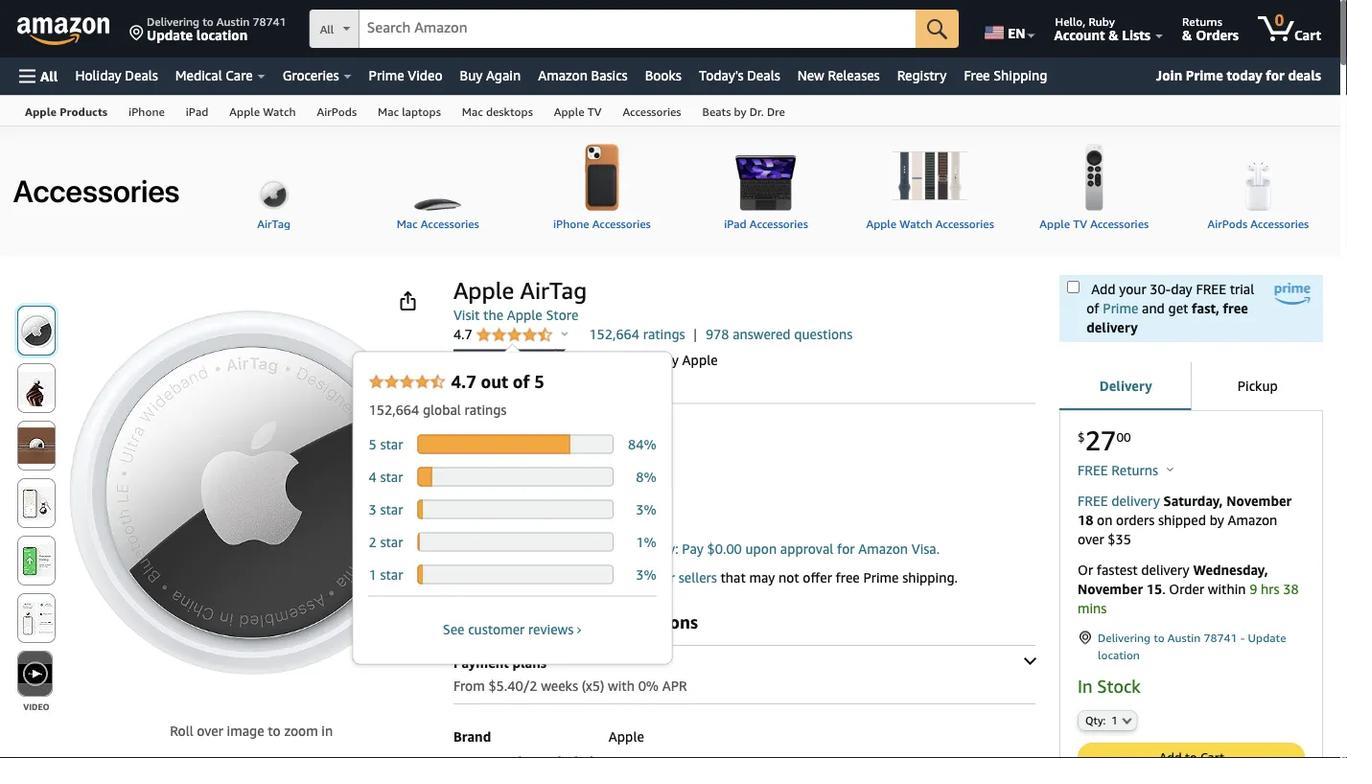 Task type: vqa. For each thing, say whether or not it's contained in the screenshot.


Task type: describe. For each thing, give the bounding box(es) containing it.
delivering to austin 78741 update location
[[147, 14, 286, 43]]

deals for today's deals
[[747, 68, 780, 83]]

152,664 ratings link
[[589, 327, 685, 342]]

8%
[[636, 469, 656, 485]]

0 horizontal spatial price
[[502, 425, 529, 438]]

amazon inside the on orders shipped by amazon over $35
[[1228, 512, 1278, 528]]

registry
[[897, 68, 947, 83]]

of inside add your 30-day free trial of
[[1087, 301, 1100, 316]]

free inside the fast, free delivery
[[1223, 301, 1248, 316]]

ipad accessories link
[[687, 127, 845, 230]]

airpods accessories link
[[1179, 127, 1338, 230]]

1 vertical spatial of
[[513, 372, 530, 392]]

free shipping
[[964, 68, 1048, 83]]

78741 for update
[[1204, 631, 1238, 645]]

| 978 answered questions
[[694, 327, 853, 342]]

that
[[721, 570, 746, 586]]

fast,
[[1192, 301, 1220, 316]]

ipad for ipad accessories
[[724, 217, 747, 230]]

join
[[1156, 67, 1183, 83]]

9 hrs 38 mins
[[1078, 581, 1299, 616]]

.
[[1162, 581, 1166, 597]]

holiday
[[75, 68, 122, 83]]

see customer reviews link
[[443, 621, 582, 637]]

tv for apple tv
[[587, 105, 602, 118]]

new releases link
[[789, 62, 889, 89]]

mins
[[1078, 600, 1107, 616]]

1 horizontal spatial amazon
[[859, 541, 908, 557]]

dropdown image
[[1123, 717, 1132, 725]]

15
[[1147, 581, 1162, 597]]

ratings inside main content
[[643, 327, 685, 342]]

prime link
[[1103, 301, 1139, 316]]

5 stars represent 84% of rating element
[[369, 435, 656, 461]]

prime video
[[369, 68, 443, 83]]

other sellers link
[[642, 570, 717, 586]]

4 star
[[369, 469, 407, 485]]

apple for apple tv
[[554, 105, 584, 118]]

holiday deals
[[75, 68, 158, 83]]

airpods for airpods accessories
[[1208, 217, 1248, 230]]

1 stars represent 3% of rating element
[[369, 559, 656, 584]]

apple tv accessories
[[1040, 217, 1149, 230]]

1 vertical spatial free returns button
[[454, 507, 550, 526]]

free shipping link
[[956, 62, 1056, 89]]

zoom
[[284, 723, 318, 739]]

4
[[369, 469, 377, 485]]

roll
[[170, 723, 193, 739]]

trial
[[1230, 281, 1255, 297]]

apple watch accessories
[[866, 217, 994, 230]]

answered
[[733, 327, 791, 342]]

mac accessories link
[[359, 127, 517, 230]]

accessories link
[[612, 96, 692, 126]]

1 horizontal spatial and
[[1142, 301, 1165, 316]]

1 vertical spatial delivery
[[1112, 493, 1160, 509]]

hrs
[[1261, 581, 1280, 597]]

by for on orders shipped by amazon over $35
[[1210, 512, 1225, 528]]

returns & orders
[[1182, 14, 1239, 43]]

lowest price in 30 days
[[461, 425, 586, 438]]

delivering for update
[[147, 14, 199, 28]]

0 horizontal spatial 27
[[511, 448, 543, 480]]

$5.40/2
[[488, 678, 538, 694]]

Add to Cart submit
[[1079, 744, 1304, 759]]

1 vertical spatial 5
[[369, 436, 377, 452]]

mac for mac desktops
[[462, 105, 483, 118]]

learn more about amazon pricing and savings image
[[546, 486, 557, 499]]

00 inside -7% $ 27 00
[[543, 453, 557, 468]]

ipad accessories image
[[725, 135, 807, 217]]

november for wednesday, november 15
[[1078, 581, 1143, 597]]

star for 4
[[380, 469, 403, 485]]

in stock
[[1078, 677, 1141, 697]]

iphone link
[[118, 96, 175, 126]]

in left 30
[[532, 425, 542, 438]]

fastest
[[1097, 562, 1138, 578]]

18
[[1078, 512, 1094, 528]]

approval
[[780, 541, 834, 557]]

orders
[[1196, 27, 1239, 43]]

over inside the on orders shipped by amazon over $35
[[1078, 531, 1104, 547]]

0 horizontal spatial 1
[[369, 567, 377, 583]]

airpods for airpods
[[317, 105, 357, 118]]

reviews
[[528, 621, 574, 637]]

& for account
[[1109, 27, 1119, 43]]

cart
[[1295, 27, 1321, 43]]

free inside add your 30-day free trial of
[[1196, 281, 1227, 297]]

laptops
[[402, 105, 441, 118]]

progress bar for 4 star
[[418, 467, 614, 487]]

wednesday, november 15
[[1078, 562, 1268, 597]]

1 horizontal spatial price
[[576, 570, 606, 586]]

hello,
[[1055, 14, 1086, 28]]

4.7 for 4.7
[[454, 327, 476, 342]]

update inside delivering to austin 78741 update location
[[147, 27, 193, 43]]

$ inside $ 27 00
[[1078, 429, 1085, 444]]

4 star link
[[369, 469, 407, 485]]

2 vertical spatial to
[[268, 723, 281, 739]]

stock
[[1097, 677, 1141, 697]]

10k+ bought in past month
[[454, 384, 598, 397]]

beats by dr. dre
[[702, 105, 785, 118]]

account
[[1054, 27, 1105, 43]]

iphone accessories image
[[561, 135, 643, 217]]

at
[[512, 570, 525, 586]]

free
[[964, 68, 990, 83]]

iphone for iphone accessories
[[553, 217, 589, 230]]

ipad accessories
[[724, 217, 808, 230]]

3 stars represent 3% of rating element
[[369, 493, 656, 526]]

78741 for location
[[253, 14, 286, 28]]

visa.
[[912, 541, 940, 557]]

qty:
[[1086, 715, 1106, 727]]

mac laptops
[[378, 105, 441, 118]]

to for update
[[202, 14, 214, 28]]

from
[[609, 570, 639, 586]]

upon
[[746, 541, 777, 557]]

all inside button
[[40, 68, 58, 84]]

a
[[528, 570, 535, 586]]

order
[[1169, 581, 1205, 597]]

$ inside -7% $ 27 00
[[504, 453, 511, 468]]

beats by dr. dre link
[[692, 96, 796, 126]]

1 horizontal spatial popover image
[[1167, 467, 1174, 472]]

on orders shipped by amazon over $35
[[1078, 512, 1278, 547]]

for inside main content
[[837, 541, 855, 557]]

in
[[1078, 677, 1093, 697]]

0 vertical spatial 5
[[534, 372, 544, 392]]

groceries link
[[274, 62, 360, 89]]

location inside delivering to austin 78741 - update location
[[1098, 649, 1140, 662]]

apple tv accessories link
[[1015, 127, 1174, 230]]

All search field
[[309, 10, 959, 50]]

0 horizontal spatial ratings
[[465, 402, 507, 418]]

& for returns
[[1182, 27, 1192, 43]]

days
[[562, 425, 586, 438]]

5 star
[[369, 436, 407, 452]]

today's deals link
[[690, 62, 789, 89]]

care
[[226, 68, 253, 83]]

3 star
[[369, 502, 407, 517]]

day
[[1171, 281, 1193, 297]]

deals for holiday deals
[[125, 68, 158, 83]]

may
[[749, 570, 775, 586]]

tv for apple tv accessories
[[1073, 217, 1088, 230]]

location inside delivering to austin 78741 update location
[[196, 27, 248, 43]]

8% link
[[636, 469, 656, 485]]

instantly:
[[622, 541, 679, 557]]

- inside -7% $ 27 00
[[454, 450, 462, 478]]

see
[[443, 621, 465, 637]]

fast, free delivery
[[1087, 301, 1248, 336]]

pickup link
[[1192, 362, 1323, 412]]

buy
[[460, 68, 483, 83]]

on
[[1097, 512, 1113, 528]]

152,664 for 152,664 global ratings
[[369, 402, 419, 418]]

4.7 button
[[454, 327, 568, 345]]

apple for apple airtag visit the apple store
[[454, 277, 514, 304]]

3% for 3 star
[[636, 502, 656, 517]]

star for 3
[[380, 502, 403, 517]]

in left item
[[570, 352, 582, 368]]

amazon prime logo image
[[1275, 283, 1310, 305]]

airtag inside apple airtag visit the apple store
[[520, 277, 587, 304]]

apple for apple watch accessories
[[866, 217, 897, 230]]

austin for update
[[1168, 631, 1201, 645]]

apple watch accessories link
[[851, 127, 1010, 230]]



Task type: locate. For each thing, give the bounding box(es) containing it.
free down trial
[[1223, 301, 1248, 316]]

star right 3 at bottom
[[380, 502, 403, 517]]

1 vertical spatial 3%
[[636, 567, 656, 583]]

for
[[1266, 67, 1285, 83], [837, 541, 855, 557]]

apple for apple
[[609, 729, 644, 745]]

en
[[1008, 25, 1026, 41]]

78741 inside delivering to austin 78741 update location
[[253, 14, 286, 28]]

star for 5
[[380, 436, 403, 452]]

ratings up lowest at the bottom of page
[[465, 402, 507, 418]]

4 progress bar from the top
[[418, 533, 614, 552]]

by inside the on orders shipped by amazon over $35
[[1210, 512, 1225, 528]]

popover image down 'store'
[[561, 331, 568, 336]]

returns up "2 stars represent 1% of rating" element
[[487, 509, 534, 525]]

$ down delivery 'link'
[[1078, 429, 1085, 444]]

0 horizontal spatial deals
[[125, 68, 158, 83]]

progress bar up '1 stars represent 3% of rating' element
[[418, 533, 614, 552]]

progress bar inside "2 stars represent 1% of rating" element
[[418, 533, 614, 552]]

available
[[454, 570, 509, 586]]

en link
[[974, 5, 1044, 53]]

delivery down prime link
[[1087, 320, 1138, 336]]

1 down 2
[[369, 567, 377, 583]]

0 horizontal spatial airtag
[[257, 217, 291, 230]]

0 vertical spatial location
[[196, 27, 248, 43]]

progress bar
[[418, 435, 614, 454], [418, 467, 614, 487], [418, 500, 614, 519], [418, 533, 614, 552], [418, 565, 614, 584]]

star right 2
[[380, 534, 403, 550]]

over down 18
[[1078, 531, 1104, 547]]

dr.
[[750, 105, 764, 118]]

prime down your
[[1103, 301, 1139, 316]]

deals up dr.
[[747, 68, 780, 83]]

84% link
[[628, 436, 656, 452]]

popover image inside 4.7 button
[[561, 331, 568, 336]]

apple watch
[[230, 105, 296, 118]]

apple airtag image
[[69, 310, 434, 675]]

location up 'stock'
[[1098, 649, 1140, 662]]

delivering for -
[[1098, 631, 1151, 645]]

0 horizontal spatial 78741
[[253, 14, 286, 28]]

2 3% link from the top
[[636, 567, 656, 583]]

in right zoom
[[322, 723, 333, 739]]

1 left dropdown image
[[1112, 715, 1118, 727]]

prime left video
[[369, 68, 404, 83]]

2 horizontal spatial by
[[1210, 512, 1225, 528]]

152,664 up item
[[589, 327, 640, 342]]

or
[[1078, 562, 1093, 578]]

tab list containing delivery
[[1060, 362, 1323, 412]]

- down within
[[1241, 631, 1245, 645]]

27 down delivery 'link'
[[1085, 425, 1117, 457]]

austin inside delivering to austin 78741 - update location
[[1168, 631, 1201, 645]]

2 star
[[369, 534, 407, 550]]

1 vertical spatial 3% link
[[636, 567, 656, 583]]

5
[[534, 372, 544, 392], [369, 436, 377, 452]]

image
[[227, 723, 264, 739]]

1 horizontal spatial 5
[[534, 372, 544, 392]]

0 horizontal spatial austin
[[217, 14, 250, 28]]

to inside delivering to austin 78741 - update location
[[1154, 631, 1165, 645]]

0 horizontal spatial 5
[[369, 436, 377, 452]]

1 horizontal spatial airpods
[[1208, 217, 1248, 230]]

& left lists
[[1109, 27, 1119, 43]]

delivering down mins
[[1098, 631, 1151, 645]]

152,664 ratings
[[589, 327, 685, 342]]

amazon inside navigation navigation
[[538, 68, 588, 83]]

tv inside "link"
[[587, 105, 602, 118]]

by right finders
[[664, 352, 679, 368]]

1 deals from the left
[[125, 68, 158, 83]]

2 star from the top
[[380, 469, 403, 485]]

iphone down holiday deals link
[[129, 105, 165, 118]]

free down list
[[454, 509, 484, 525]]

airpods up trial
[[1208, 217, 1248, 230]]

0 horizontal spatial all
[[40, 68, 58, 84]]

3% link for 3 star
[[636, 502, 656, 517]]

orders
[[1116, 512, 1155, 528]]

star down 2 star link
[[380, 567, 403, 583]]

join prime today for deals link
[[1149, 63, 1329, 88]]

see customer reviews
[[443, 621, 574, 637]]

apple inside "link"
[[554, 105, 584, 118]]

2 vertical spatial by
[[1210, 512, 1225, 528]]

4 stars represent 8% of rating element
[[369, 461, 656, 493]]

free up fast,
[[1196, 281, 1227, 297]]

returns for the topmost free returns button
[[1112, 462, 1158, 478]]

1 inside main content
[[1112, 715, 1118, 727]]

returns up join
[[1182, 14, 1223, 28]]

0 vertical spatial free returns
[[1078, 462, 1162, 478]]

1 star from the top
[[380, 436, 403, 452]]

1 vertical spatial watch
[[900, 217, 933, 230]]

free returns down list price: $29.00
[[454, 509, 538, 525]]

7%
[[462, 450, 497, 478]]

progress bar down "2 stars represent 1% of rating" element
[[418, 565, 614, 584]]

accessories inside navigation navigation
[[623, 105, 681, 118]]

1 vertical spatial for
[[837, 541, 855, 557]]

1 horizontal spatial to
[[268, 723, 281, 739]]

to up "medical care"
[[202, 14, 214, 28]]

free
[[1196, 281, 1227, 297], [1078, 462, 1108, 478], [1078, 493, 1108, 509], [454, 509, 484, 525]]

delivering to austin 78741 - update location
[[1098, 631, 1287, 662]]

new releases
[[798, 68, 880, 83]]

152,664 for 152,664 ratings
[[589, 327, 640, 342]]

airpods inside 'link'
[[317, 105, 357, 118]]

mac
[[378, 105, 399, 118], [462, 105, 483, 118], [397, 217, 418, 230]]

main content containing 27
[[0, 275, 1341, 759]]

update down hrs
[[1248, 631, 1287, 645]]

amazon up the wednesday,
[[1228, 512, 1278, 528]]

not
[[779, 570, 799, 586]]

prime right join
[[1186, 67, 1223, 83]]

of right out
[[513, 372, 530, 392]]

1 horizontal spatial november
[[1227, 493, 1292, 509]]

progress bar for 5 star
[[418, 435, 614, 454]]

free right offer
[[836, 570, 860, 586]]

2 & from the left
[[1182, 27, 1192, 43]]

amazon basics
[[538, 68, 628, 83]]

plans
[[513, 655, 547, 671]]

1 3% from the top
[[636, 502, 656, 517]]

0 horizontal spatial $
[[504, 453, 511, 468]]

by for in item finders by apple
[[664, 352, 679, 368]]

mac for mac laptops
[[378, 105, 399, 118]]

other
[[642, 570, 675, 586]]

to down 9 hrs 38 mins
[[1154, 631, 1165, 645]]

free for bottommost free returns button
[[454, 509, 484, 525]]

qty: 1
[[1086, 715, 1118, 727]]

free for free delivery link
[[1078, 493, 1108, 509]]

visit
[[454, 307, 480, 323]]

update
[[147, 27, 193, 43], [1248, 631, 1287, 645]]

1 vertical spatial price
[[576, 570, 606, 586]]

watch for apple watch
[[263, 105, 296, 118]]

progress bar down the $29.00
[[418, 500, 614, 519]]

airpods accessories image
[[1218, 135, 1299, 217]]

0 vertical spatial -
[[454, 450, 462, 478]]

0 vertical spatial iphone
[[129, 105, 165, 118]]

1 3% link from the top
[[636, 502, 656, 517]]

0 vertical spatial $
[[1078, 429, 1085, 444]]

progress bar inside 5 stars represent 84% of rating element
[[418, 435, 614, 454]]

1 horizontal spatial tv
[[1073, 217, 1088, 230]]

update up medical
[[147, 27, 193, 43]]

1 vertical spatial and
[[597, 612, 628, 632]]

2 vertical spatial returns
[[487, 509, 534, 525]]

1 horizontal spatial over
[[1078, 531, 1104, 547]]

delivering up medical
[[147, 14, 199, 28]]

airtag image
[[233, 135, 315, 217]]

prime inside "link"
[[369, 68, 404, 83]]

2 stars represent 1% of rating element
[[369, 526, 656, 559]]

0 horizontal spatial delivering
[[147, 14, 199, 28]]

saturday,
[[1164, 493, 1223, 509]]

all inside "search field"
[[320, 23, 334, 36]]

free down $ 27 00
[[1078, 462, 1108, 478]]

&
[[1109, 27, 1119, 43], [1182, 27, 1192, 43]]

location up medical care link
[[196, 27, 248, 43]]

airpods down groceries link
[[317, 105, 357, 118]]

4.7 inside button
[[454, 327, 476, 342]]

None checkbox
[[1067, 281, 1080, 293]]

3% link for 1 star
[[636, 567, 656, 583]]

152,664 global ratings
[[369, 402, 507, 418]]

iphone up apple airtag visit the apple store
[[553, 217, 589, 230]]

3
[[369, 502, 377, 517]]

1 horizontal spatial iphone
[[553, 217, 589, 230]]

0 horizontal spatial free returns button
[[454, 507, 550, 526]]

the
[[483, 307, 504, 323]]

0 vertical spatial returns
[[1182, 14, 1223, 28]]

basics
[[591, 68, 628, 83]]

$35
[[1108, 531, 1131, 547]]

0 vertical spatial 1
[[369, 567, 377, 583]]

0 horizontal spatial of
[[513, 372, 530, 392]]

3% down instantly:
[[636, 567, 656, 583]]

mac accessories
[[397, 217, 479, 230]]

78741 down within
[[1204, 631, 1238, 645]]

price up -7% $ 27 00
[[502, 425, 529, 438]]

prime video link
[[360, 62, 451, 89]]

purchase
[[454, 612, 527, 632]]

00 inside $ 27 00
[[1117, 429, 1131, 444]]

get $60 off instantly: pay $0.00 upon approval for  amazon visa.
[[549, 541, 940, 557]]

location
[[196, 27, 248, 43], [1098, 649, 1140, 662]]

$ right '7%'
[[504, 453, 511, 468]]

0 horizontal spatial and
[[597, 612, 628, 632]]

apple for apple tv accessories
[[1040, 217, 1070, 230]]

star for 2
[[380, 534, 403, 550]]

1 vertical spatial to
[[1154, 631, 1165, 645]]

amazon up 'apple tv' "link"
[[538, 68, 588, 83]]

free returns up free delivery link
[[1078, 462, 1162, 478]]

3% link down instantly:
[[636, 567, 656, 583]]

1 vertical spatial free returns
[[454, 509, 538, 525]]

0 vertical spatial 3%
[[636, 502, 656, 517]]

0 horizontal spatial free returns
[[454, 509, 538, 525]]

apple for apple products
[[25, 105, 57, 118]]

0 vertical spatial free returns button
[[1078, 461, 1174, 480]]

1 horizontal spatial delivering
[[1098, 631, 1151, 645]]

for left deals at top
[[1266, 67, 1285, 83]]

1%
[[636, 534, 656, 550]]

00 down delivery 'link'
[[1117, 429, 1131, 444]]

add your 30-day free trial of
[[1087, 281, 1255, 316]]

1 vertical spatial iphone
[[553, 217, 589, 230]]

1 vertical spatial -
[[1241, 631, 1245, 645]]

popover image up saturday,
[[1167, 467, 1174, 472]]

add-
[[632, 612, 670, 632]]

1 vertical spatial 78741
[[1204, 631, 1238, 645]]

9
[[1250, 581, 1258, 597]]

apple tv accessories image
[[1054, 135, 1135, 217]]

1 vertical spatial 4.7
[[451, 372, 476, 392]]

of down add
[[1087, 301, 1100, 316]]

books link
[[636, 62, 690, 89]]

2 deals from the left
[[747, 68, 780, 83]]

deals up iphone link
[[125, 68, 158, 83]]

pay
[[682, 541, 704, 557]]

brand
[[454, 729, 491, 745]]

navigation navigation
[[0, 0, 1347, 759]]

free for the topmost free returns button
[[1078, 462, 1108, 478]]

shipping
[[994, 68, 1048, 83]]

watch for apple watch accessories
[[900, 217, 933, 230]]

30-
[[1150, 281, 1171, 297]]

mac for mac accessories
[[397, 217, 418, 230]]

0 horizontal spatial amazon
[[538, 68, 588, 83]]

apple watch link
[[219, 96, 306, 126]]

apple for apple watch
[[230, 105, 260, 118]]

price down the $60
[[576, 570, 606, 586]]

2 3% from the top
[[636, 567, 656, 583]]

buy again link
[[451, 62, 529, 89]]

0 vertical spatial to
[[202, 14, 214, 28]]

0 horizontal spatial 00
[[543, 453, 557, 468]]

delivery
[[1087, 320, 1138, 336], [1112, 493, 1160, 509], [1141, 562, 1190, 578]]

0 vertical spatial price
[[502, 425, 529, 438]]

progress bar inside 4 stars represent 8% of rating element
[[418, 467, 614, 487]]

delivering inside delivering to austin 78741 - update location
[[1098, 631, 1151, 645]]

None submit
[[916, 10, 959, 48], [18, 307, 55, 355], [18, 364, 55, 412], [18, 422, 55, 470], [18, 479, 55, 527], [18, 537, 55, 585], [18, 595, 55, 643], [18, 652, 52, 696], [916, 10, 959, 48], [18, 307, 55, 355], [18, 364, 55, 412], [18, 422, 55, 470], [18, 479, 55, 527], [18, 537, 55, 585], [18, 595, 55, 643], [18, 652, 52, 696]]

0 horizontal spatial free
[[836, 570, 860, 586]]

0 horizontal spatial november
[[1078, 581, 1143, 597]]

1 horizontal spatial free returns button
[[1078, 461, 1174, 480]]

1 vertical spatial amazon
[[1228, 512, 1278, 528]]

lowest
[[461, 425, 499, 438]]

3 star from the top
[[380, 502, 403, 517]]

0 horizontal spatial watch
[[263, 105, 296, 118]]

3 star link
[[369, 502, 407, 517]]

(x5)
[[582, 678, 605, 694]]

0 vertical spatial all
[[320, 23, 334, 36]]

1 horizontal spatial &
[[1182, 27, 1192, 43]]

progress bar inside '1 stars represent 3% of rating' element
[[418, 565, 614, 584]]

0 horizontal spatial airpods
[[317, 105, 357, 118]]

to inside delivering to austin 78741 update location
[[202, 14, 214, 28]]

4.7 left out
[[451, 372, 476, 392]]

152,664 up 5 star "link"
[[369, 402, 419, 418]]

3%
[[636, 502, 656, 517], [636, 567, 656, 583]]

and down the 30-
[[1142, 301, 1165, 316]]

1
[[369, 567, 377, 583], [1112, 715, 1118, 727]]

4.7 for 4.7 out of 5
[[451, 372, 476, 392]]

progress bar for 3 star
[[418, 500, 614, 519]]

available at a lower price from other sellers that may not offer free prime shipping.
[[454, 570, 958, 586]]

star up 4 star link
[[380, 436, 403, 452]]

5 up 4
[[369, 436, 377, 452]]

amazon basics link
[[529, 62, 636, 89]]

free returns button up free delivery link
[[1078, 461, 1174, 480]]

all up apple products link
[[40, 68, 58, 84]]

none checkbox inside main content
[[1067, 281, 1080, 293]]

november down fastest
[[1078, 581, 1143, 597]]

free returns button down list price: $29.00
[[454, 507, 550, 526]]

watch inside navigation navigation
[[263, 105, 296, 118]]

delivering inside delivering to austin 78741 update location
[[147, 14, 199, 28]]

iphone for iphone
[[129, 105, 165, 118]]

5 right bought
[[534, 372, 544, 392]]

shipping.
[[903, 570, 958, 586]]

0 horizontal spatial over
[[197, 723, 223, 739]]

1 progress bar from the top
[[418, 435, 614, 454]]

star for 1
[[380, 567, 403, 583]]

3 progress bar from the top
[[418, 500, 614, 519]]

by down saturday,
[[1210, 512, 1225, 528]]

mac accessories image
[[397, 135, 479, 217]]

delivery up orders
[[1112, 493, 1160, 509]]

in item finders by apple
[[570, 352, 718, 368]]

and get
[[1139, 301, 1192, 316]]

returns up free delivery link
[[1112, 462, 1158, 478]]

0 vertical spatial watch
[[263, 105, 296, 118]]

progress bar down 5 stars represent 84% of rating element
[[418, 467, 614, 487]]

november
[[1227, 493, 1292, 509], [1078, 581, 1143, 597]]

purchase options and add-ons
[[454, 612, 698, 632]]

1 horizontal spatial deals
[[747, 68, 780, 83]]

november for saturday, november 18
[[1227, 493, 1292, 509]]

progress bar for 1 star
[[418, 565, 614, 584]]

austin up care
[[217, 14, 250, 28]]

0 horizontal spatial ipad
[[186, 105, 208, 118]]

within
[[1208, 581, 1246, 597]]

1 horizontal spatial ipad
[[724, 217, 747, 230]]

78741 up care
[[253, 14, 286, 28]]

delivering
[[147, 14, 199, 28], [1098, 631, 1151, 645]]

free up 18
[[1078, 493, 1108, 509]]

from
[[454, 678, 485, 694]]

amazon's
[[461, 353, 511, 367]]

in
[[570, 352, 582, 368], [525, 384, 535, 397], [532, 425, 542, 438], [322, 723, 333, 739]]

1 vertical spatial by
[[664, 352, 679, 368]]

5 star from the top
[[380, 567, 403, 583]]

0 vertical spatial 00
[[1117, 429, 1131, 444]]

mac inside "link"
[[462, 105, 483, 118]]

4 star from the top
[[380, 534, 403, 550]]

0 vertical spatial delivery
[[1087, 320, 1138, 336]]

2 horizontal spatial to
[[1154, 631, 1165, 645]]

all up groceries link
[[320, 23, 334, 36]]

1 vertical spatial 1
[[1112, 715, 1118, 727]]

0 vertical spatial airtag
[[257, 217, 291, 230]]

78741 inside delivering to austin 78741 - update location
[[1204, 631, 1238, 645]]

all button
[[11, 58, 67, 95]]

amazon image
[[17, 17, 110, 46]]

1 vertical spatial austin
[[1168, 631, 1201, 645]]

0 vertical spatial november
[[1227, 493, 1292, 509]]

by left dr.
[[734, 105, 747, 118]]

delivery for or fastest delivery
[[1141, 562, 1190, 578]]

& inside the returns & orders
[[1182, 27, 1192, 43]]

returns for bottommost free returns button
[[487, 509, 534, 525]]

- up list
[[454, 450, 462, 478]]

0 vertical spatial 78741
[[253, 14, 286, 28]]

returns inside the returns & orders
[[1182, 14, 1223, 28]]

27 up the $29.00
[[511, 448, 543, 480]]

0 vertical spatial for
[[1266, 67, 1285, 83]]

apple watch accessories image
[[890, 135, 971, 217]]

1 vertical spatial location
[[1098, 649, 1140, 662]]

1 vertical spatial all
[[40, 68, 58, 84]]

austin inside delivering to austin 78741 update location
[[217, 14, 250, 28]]

ratings left |
[[643, 327, 685, 342]]

in left past
[[525, 384, 535, 397]]

0 horizontal spatial by
[[664, 352, 679, 368]]

Search Amazon text field
[[359, 11, 916, 47]]

3% link up 1%
[[636, 502, 656, 517]]

iphone inside iphone link
[[129, 105, 165, 118]]

1 horizontal spatial austin
[[1168, 631, 1201, 645]]

and left add-
[[597, 612, 628, 632]]

main content
[[0, 275, 1341, 759]]

account & lists
[[1054, 27, 1151, 43]]

austin for location
[[217, 14, 250, 28]]

0 vertical spatial ratings
[[643, 327, 685, 342]]

1 vertical spatial ipad
[[724, 217, 747, 230]]

november inside wednesday, november 15
[[1078, 581, 1143, 597]]

progress bar inside 3 stars represent 3% of rating element
[[418, 500, 614, 519]]

tab list inside main content
[[1060, 362, 1323, 412]]

over right the roll
[[197, 723, 223, 739]]

apple tv link
[[544, 96, 612, 126]]

0 vertical spatial tv
[[587, 105, 602, 118]]

prime left the shipping.
[[863, 570, 899, 586]]

amazon left visa.
[[859, 541, 908, 557]]

popover image
[[561, 331, 568, 336], [1167, 467, 1174, 472]]

tab list
[[1060, 362, 1323, 412]]

0 horizontal spatial popover image
[[561, 331, 568, 336]]

1 & from the left
[[1109, 27, 1119, 43]]

1 horizontal spatial 00
[[1117, 429, 1131, 444]]

3% for 1 star
[[636, 567, 656, 583]]

austin down 9 hrs 38 mins
[[1168, 631, 1201, 645]]

delivery up '.'
[[1141, 562, 1190, 578]]

new
[[798, 68, 825, 83]]

0 horizontal spatial &
[[1109, 27, 1119, 43]]

releases
[[828, 68, 880, 83]]

visit the apple store link
[[454, 307, 579, 323]]

to for -
[[1154, 631, 1165, 645]]

$0.00
[[707, 541, 742, 557]]

00 down 30
[[543, 453, 557, 468]]

1 horizontal spatial free
[[1223, 301, 1248, 316]]

1 horizontal spatial airtag
[[520, 277, 587, 304]]

november right saturday,
[[1227, 493, 1292, 509]]

5 progress bar from the top
[[418, 565, 614, 584]]

ratings
[[643, 327, 685, 342], [465, 402, 507, 418]]

& left orders
[[1182, 27, 1192, 43]]

1 vertical spatial tv
[[1073, 217, 1088, 230]]

0
[[1275, 11, 1284, 29]]

2 progress bar from the top
[[418, 467, 614, 487]]

0 vertical spatial of
[[1087, 301, 1100, 316]]

star right 4
[[380, 469, 403, 485]]

78741
[[253, 14, 286, 28], [1204, 631, 1238, 645]]

1 vertical spatial airtag
[[520, 277, 587, 304]]

1 horizontal spatial free returns
[[1078, 462, 1162, 478]]

to left zoom
[[268, 723, 281, 739]]

3% up 1%
[[636, 502, 656, 517]]

4.7 down visit
[[454, 327, 476, 342]]

progress bar up 4 stars represent 8% of rating element
[[418, 435, 614, 454]]

- inside delivering to austin 78741 - update location
[[1241, 631, 1245, 645]]

mac desktops
[[462, 105, 533, 118]]

by inside navigation navigation
[[734, 105, 747, 118]]

november inside the saturday, november 18
[[1227, 493, 1292, 509]]

1 horizontal spatial watch
[[900, 217, 933, 230]]

airtag link
[[195, 127, 353, 230]]

update inside delivering to austin 78741 - update location
[[1248, 631, 1287, 645]]

progress bar for 2 star
[[418, 533, 614, 552]]

for right approval
[[837, 541, 855, 557]]

ipad for ipad
[[186, 105, 208, 118]]

1 horizontal spatial 1
[[1112, 715, 1118, 727]]

medical care link
[[167, 62, 274, 89]]

2 vertical spatial delivery
[[1141, 562, 1190, 578]]

delivery inside the fast, free delivery
[[1087, 320, 1138, 336]]

delivery for fast, free delivery
[[1087, 320, 1138, 336]]

1 vertical spatial 152,664
[[369, 402, 419, 418]]

1 horizontal spatial 27
[[1085, 425, 1117, 457]]

ipad inside "link"
[[186, 105, 208, 118]]

for inside navigation navigation
[[1266, 67, 1285, 83]]



